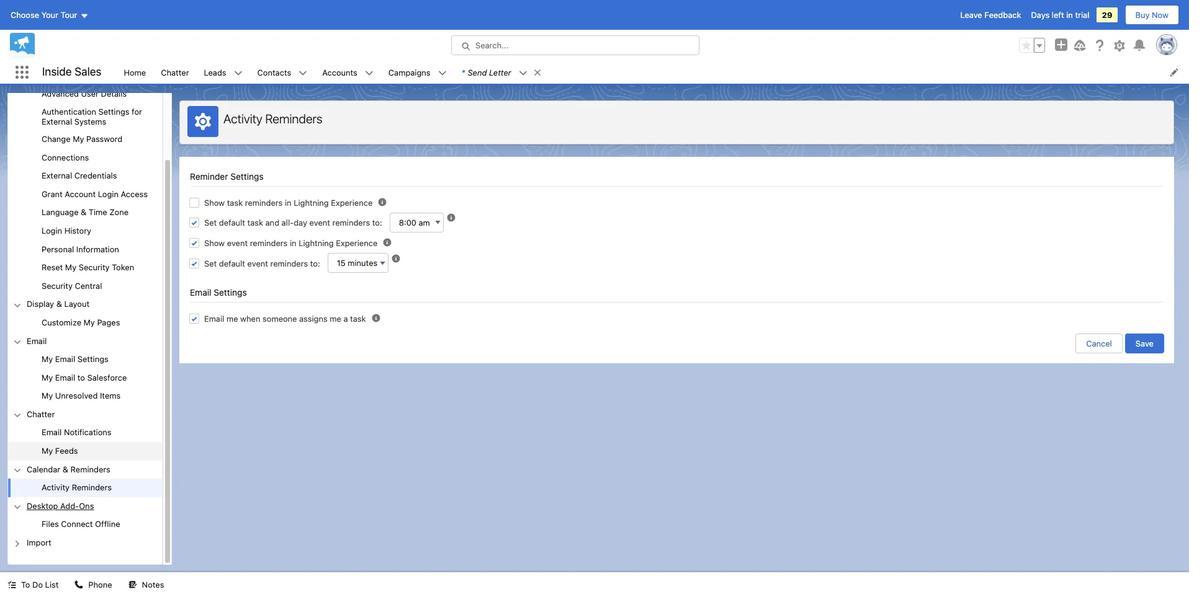 Task type: locate. For each thing, give the bounding box(es) containing it.
chatter link up email notifications
[[27, 410, 55, 421]]

choose
[[11, 10, 39, 20]]

security down information
[[79, 263, 110, 273]]

inside
[[42, 65, 72, 78]]

calendar & reminders link
[[27, 465, 110, 476]]

text default image right accounts
[[365, 69, 374, 77]]

set up email settings
[[204, 259, 217, 269]]

task left and in the left of the page
[[247, 218, 263, 228]]

default
[[219, 218, 245, 228], [219, 259, 245, 269]]

0 horizontal spatial chatter
[[27, 410, 55, 420]]

1 vertical spatial show
[[204, 239, 225, 248]]

home link
[[116, 61, 153, 84]]

display & layout link
[[27, 299, 89, 310]]

my inside my email settings link
[[42, 355, 53, 365]]

activity up desktop add-ons
[[42, 483, 70, 493]]

list
[[116, 61, 1190, 84]]

my unresolved items link
[[42, 391, 121, 402]]

0 vertical spatial &
[[81, 208, 86, 218]]

contacts list item
[[250, 61, 315, 84]]

0 vertical spatial task
[[227, 198, 243, 208]]

my down email link in the bottom left of the page
[[42, 355, 53, 365]]

text default image right leads
[[234, 69, 243, 77]]

activity down leads list item
[[224, 112, 263, 126]]

language & time zone
[[42, 208, 129, 218]]

a
[[344, 314, 348, 324]]

0 vertical spatial chatter
[[161, 67, 189, 77]]

0 vertical spatial event
[[310, 218, 330, 228]]

text default image right letter
[[519, 69, 528, 77]]

chatter link right home
[[153, 61, 197, 84]]

0 vertical spatial reminders
[[265, 112, 323, 126]]

text default image left *
[[438, 69, 447, 77]]

customize my pages
[[42, 318, 120, 328]]

0 horizontal spatial task
[[227, 198, 243, 208]]

& down feeds
[[63, 465, 68, 475]]

event right the 'day'
[[310, 218, 330, 228]]

text default image for notes
[[128, 581, 137, 590]]

salesforce
[[87, 373, 127, 383]]

1 horizontal spatial to:
[[372, 218, 382, 228]]

reminders
[[265, 112, 323, 126], [71, 465, 110, 475], [72, 483, 112, 493]]

text default image for accounts
[[365, 69, 374, 77]]

my down my email settings link
[[42, 373, 53, 383]]

assigns
[[299, 314, 328, 324]]

ons
[[79, 502, 94, 511]]

activity reminders
[[224, 112, 323, 126], [42, 483, 112, 493]]

1 vertical spatial default
[[219, 259, 245, 269]]

2 default from the top
[[219, 259, 245, 269]]

in right left
[[1067, 10, 1073, 20]]

reminders up activity reminders tree item
[[71, 465, 110, 475]]

0 vertical spatial set
[[204, 218, 217, 228]]

1 horizontal spatial &
[[63, 465, 68, 475]]

& inside "tree item"
[[63, 465, 68, 475]]

1 vertical spatial experience
[[336, 239, 378, 248]]

change
[[42, 134, 71, 144]]

and
[[265, 218, 279, 228]]

desktop
[[27, 502, 58, 511]]

reminders up ons
[[72, 483, 112, 493]]

0 vertical spatial in
[[1067, 10, 1073, 20]]

my left unresolved
[[42, 391, 53, 401]]

2 horizontal spatial task
[[350, 314, 366, 324]]

set for set default event reminders to:
[[204, 259, 217, 269]]

my up calendar
[[42, 446, 53, 456]]

display & layout tree item
[[8, 296, 162, 333]]

lightning
[[294, 198, 329, 208], [299, 239, 334, 248]]

advanced
[[42, 89, 79, 98]]

chatter right home "link"
[[161, 67, 189, 77]]

your
[[41, 10, 58, 20]]

campaigns list item
[[381, 61, 454, 84]]

0 horizontal spatial me
[[227, 314, 238, 324]]

email
[[190, 288, 211, 298], [204, 314, 224, 324], [27, 336, 47, 346], [55, 355, 75, 365], [55, 373, 75, 383], [42, 428, 62, 438]]

activity reminders inside tree item
[[42, 483, 112, 493]]

activity reminders down the calendar & reminders link at the left of page
[[42, 483, 112, 493]]

text default image inside list item
[[533, 68, 542, 77]]

my left pages
[[84, 318, 95, 328]]

1 default from the top
[[219, 218, 245, 228]]

lightning up the 'day'
[[294, 198, 329, 208]]

login history link
[[42, 226, 91, 237]]

text default image inside phone button
[[75, 581, 83, 590]]

0 horizontal spatial activity reminders
[[42, 483, 112, 493]]

2 vertical spatial &
[[63, 465, 68, 475]]

3 text default image from the left
[[365, 69, 374, 77]]

my up security central
[[65, 263, 76, 273]]

buy now
[[1136, 10, 1169, 20]]

& left layout
[[56, 299, 62, 309]]

me left when
[[227, 314, 238, 324]]

chatter up email notifications
[[27, 410, 55, 420]]

cancel
[[1087, 339, 1113, 349]]

0 vertical spatial external
[[42, 117, 72, 127]]

& left time
[[81, 208, 86, 218]]

experience
[[331, 198, 373, 208], [336, 239, 378, 248]]

notifications
[[64, 428, 112, 438]]

external up grant
[[42, 171, 72, 181]]

lightning for show event reminders in lightning experience
[[299, 239, 334, 248]]

1 horizontal spatial login
[[98, 189, 119, 199]]

search... button
[[451, 35, 700, 55]]

reminder settings
[[190, 171, 264, 182]]

reminders up and in the left of the page
[[245, 198, 283, 208]]

activity reminders link
[[42, 483, 112, 494]]

grant
[[42, 189, 63, 199]]

buy now button
[[1125, 5, 1180, 25]]

reminder
[[190, 171, 228, 182]]

1 horizontal spatial activity reminders
[[224, 112, 323, 126]]

event up set default event reminders to:
[[227, 239, 248, 248]]

email for email settings
[[190, 288, 211, 298]]

email for email me when someone assigns me a task
[[204, 314, 224, 324]]

text default image right contacts
[[299, 69, 308, 77]]

external
[[42, 117, 72, 127], [42, 171, 72, 181]]

1 horizontal spatial chatter link
[[153, 61, 197, 84]]

& for language
[[81, 208, 86, 218]]

my email settings
[[42, 355, 109, 365]]

group
[[1020, 38, 1046, 53], [8, 85, 162, 296], [189, 334, 1165, 354], [8, 351, 162, 406], [8, 424, 162, 461]]

1 vertical spatial activity
[[42, 483, 70, 493]]

2 set from the top
[[204, 259, 217, 269]]

0 horizontal spatial activity
[[42, 483, 70, 493]]

items
[[100, 391, 121, 401]]

email link
[[27, 336, 47, 347]]

cancel button
[[1076, 334, 1123, 354]]

text default image for contacts
[[299, 69, 308, 77]]

experience for show event reminders in lightning experience
[[336, 239, 378, 248]]

calendar & reminders
[[27, 465, 110, 475]]

list
[[45, 581, 59, 590]]

text default image right letter
[[533, 68, 542, 77]]

settings up when
[[214, 288, 247, 298]]

now
[[1152, 10, 1169, 20]]

my inside my unresolved items link
[[42, 391, 53, 401]]

set for set default task and all-day event reminders to:
[[204, 218, 217, 228]]

access
[[121, 189, 148, 199]]

contacts
[[257, 67, 291, 77]]

2 horizontal spatial &
[[81, 208, 86, 218]]

2 vertical spatial in
[[290, 239, 297, 248]]

email notifications
[[42, 428, 112, 438]]

activity reminders down contacts link
[[224, 112, 323, 126]]

external up change at the left top
[[42, 117, 72, 127]]

text default image
[[533, 68, 542, 77], [438, 69, 447, 77], [7, 581, 16, 590], [75, 581, 83, 590], [128, 581, 137, 590]]

text default image left notes
[[128, 581, 137, 590]]

for
[[132, 107, 142, 117]]

in for show task reminders in lightning experience
[[285, 198, 292, 208]]

security up display & layout
[[42, 281, 73, 291]]

settings up my email to salesforce
[[77, 355, 109, 365]]

default left and in the left of the page
[[219, 218, 245, 228]]

reminders
[[245, 198, 283, 208], [333, 218, 370, 228], [250, 239, 288, 248], [270, 259, 308, 269]]

activity inside tree item
[[42, 483, 70, 493]]

text default image inside campaigns list item
[[438, 69, 447, 77]]

0 vertical spatial show
[[204, 198, 225, 208]]

my inside "my feeds" link
[[42, 446, 53, 456]]

& inside tree item
[[56, 299, 62, 309]]

29
[[1102, 10, 1113, 20]]

lightning down the 'day'
[[299, 239, 334, 248]]

authentication settings for external systems link
[[42, 107, 162, 127]]

list item
[[454, 61, 547, 84]]

0 horizontal spatial to:
[[310, 259, 320, 269]]

email inside chatter tree item
[[42, 428, 62, 438]]

authentication
[[42, 107, 96, 117]]

set default task and all-day event reminders to:
[[204, 218, 382, 228]]

login inside login history link
[[42, 226, 62, 236]]

0 vertical spatial activity
[[224, 112, 263, 126]]

layout
[[64, 299, 89, 309]]

1 horizontal spatial chatter
[[161, 67, 189, 77]]

0 horizontal spatial login
[[42, 226, 62, 236]]

text default image left to
[[7, 581, 16, 590]]

1 vertical spatial set
[[204, 259, 217, 269]]

0 vertical spatial default
[[219, 218, 245, 228]]

1 horizontal spatial activity
[[224, 112, 263, 126]]

do
[[32, 581, 43, 590]]

settings down details
[[98, 107, 130, 117]]

&
[[81, 208, 86, 218], [56, 299, 62, 309], [63, 465, 68, 475]]

me left a
[[330, 314, 341, 324]]

event down show event reminders in lightning experience
[[247, 259, 268, 269]]

import
[[27, 538, 51, 548]]

show down reminder
[[204, 198, 225, 208]]

my
[[73, 134, 84, 144], [65, 263, 76, 273], [84, 318, 95, 328], [42, 355, 53, 365], [42, 373, 53, 383], [42, 391, 53, 401], [42, 446, 53, 456]]

email settings
[[190, 288, 247, 298]]

in up all-
[[285, 198, 292, 208]]

1 show from the top
[[204, 198, 225, 208]]

1 vertical spatial &
[[56, 299, 62, 309]]

2 text default image from the left
[[299, 69, 308, 77]]

all-
[[282, 218, 294, 228]]

text default image inside the to do list button
[[7, 581, 16, 590]]

external credentials
[[42, 171, 117, 181]]

files
[[42, 520, 59, 530]]

1 vertical spatial activity reminders
[[42, 483, 112, 493]]

1 vertical spatial event
[[227, 239, 248, 248]]

days left in trial
[[1032, 10, 1090, 20]]

2 show from the top
[[204, 239, 225, 248]]

campaigns
[[389, 67, 431, 77]]

group containing email notifications
[[8, 424, 162, 461]]

text default image inside leads list item
[[234, 69, 243, 77]]

settings right reminder
[[231, 171, 264, 182]]

settings inside authentication settings for external systems
[[98, 107, 130, 117]]

reminders right the 'day'
[[333, 218, 370, 228]]

0 horizontal spatial chatter link
[[27, 410, 55, 421]]

activity
[[224, 112, 263, 126], [42, 483, 70, 493]]

to do list
[[21, 581, 59, 590]]

chatter inside list
[[161, 67, 189, 77]]

my down systems
[[73, 134, 84, 144]]

1 vertical spatial login
[[42, 226, 62, 236]]

login up personal
[[42, 226, 62, 236]]

1 vertical spatial external
[[42, 171, 72, 181]]

text default image inside notes button
[[128, 581, 137, 590]]

1 text default image from the left
[[234, 69, 243, 77]]

text default image for to do list
[[7, 581, 16, 590]]

default up email settings
[[219, 259, 245, 269]]

my inside customize my pages link
[[84, 318, 95, 328]]

4 text default image from the left
[[519, 69, 528, 77]]

0 horizontal spatial &
[[56, 299, 62, 309]]

login up time
[[98, 189, 119, 199]]

task down reminder settings on the top of page
[[227, 198, 243, 208]]

1 external from the top
[[42, 117, 72, 127]]

tour
[[61, 10, 77, 20]]

chatter
[[161, 67, 189, 77], [27, 410, 55, 420]]

text default image inside contacts list item
[[299, 69, 308, 77]]

1 set from the top
[[204, 218, 217, 228]]

text default image
[[234, 69, 243, 77], [299, 69, 308, 77], [365, 69, 374, 77], [519, 69, 528, 77]]

1 vertical spatial chatter
[[27, 410, 55, 420]]

set down reminder
[[204, 218, 217, 228]]

0 vertical spatial lightning
[[294, 198, 329, 208]]

settings inside email tree item
[[77, 355, 109, 365]]

reminders down contacts list item
[[265, 112, 323, 126]]

group containing my email settings
[[8, 351, 162, 406]]

send
[[468, 67, 487, 77]]

user
[[81, 89, 99, 98]]

0 vertical spatial security
[[79, 263, 110, 273]]

1 horizontal spatial me
[[330, 314, 341, 324]]

1 horizontal spatial task
[[247, 218, 263, 228]]

1 vertical spatial security
[[42, 281, 73, 291]]

& for calendar
[[63, 465, 68, 475]]

when
[[240, 314, 260, 324]]

show
[[204, 198, 225, 208], [204, 239, 225, 248]]

0 vertical spatial experience
[[331, 198, 373, 208]]

1 vertical spatial in
[[285, 198, 292, 208]]

task
[[227, 198, 243, 208], [247, 218, 263, 228], [350, 314, 366, 324]]

task right a
[[350, 314, 366, 324]]

1 horizontal spatial security
[[79, 263, 110, 273]]

in down 'set default task and all-day event reminders to:' in the left top of the page
[[290, 239, 297, 248]]

text default image left phone
[[75, 581, 83, 590]]

* send letter
[[462, 67, 511, 77]]

day
[[294, 218, 307, 228]]

files connect offline link
[[42, 520, 120, 531]]

show up email settings
[[204, 239, 225, 248]]

& for display
[[56, 299, 62, 309]]

2 vertical spatial reminders
[[72, 483, 112, 493]]

default for task
[[219, 218, 245, 228]]

1 vertical spatial task
[[247, 218, 263, 228]]

0 vertical spatial login
[[98, 189, 119, 199]]

text default image inside "accounts" list item
[[365, 69, 374, 77]]

login
[[98, 189, 119, 199], [42, 226, 62, 236]]

1 vertical spatial lightning
[[299, 239, 334, 248]]



Task type: describe. For each thing, give the bounding box(es) containing it.
lightning for show task reminders in lightning experience
[[294, 198, 329, 208]]

reset my security token
[[42, 263, 134, 273]]

notes
[[142, 581, 164, 590]]

leads list item
[[197, 61, 250, 84]]

change my password
[[42, 134, 122, 144]]

my email to salesforce
[[42, 373, 127, 383]]

2 me from the left
[[330, 314, 341, 324]]

list containing home
[[116, 61, 1190, 84]]

account
[[65, 189, 96, 199]]

security central link
[[42, 281, 102, 292]]

search...
[[476, 40, 509, 50]]

show task reminders in lightning experience
[[204, 198, 373, 208]]

desktop add-ons
[[27, 502, 94, 511]]

email for email link in the bottom left of the page
[[27, 336, 47, 346]]

my inside my email to salesforce link
[[42, 373, 53, 383]]

0 horizontal spatial security
[[42, 281, 73, 291]]

password
[[86, 134, 122, 144]]

display
[[27, 299, 54, 309]]

leave feedback link
[[961, 10, 1022, 20]]

my inside change my password link
[[73, 134, 84, 144]]

accounts list item
[[315, 61, 381, 84]]

setup tree tree
[[8, 66, 162, 565]]

buy
[[1136, 10, 1150, 20]]

to
[[77, 373, 85, 383]]

language
[[42, 208, 79, 218]]

zone
[[109, 208, 129, 218]]

language & time zone link
[[42, 208, 129, 219]]

to do list button
[[0, 573, 66, 598]]

default for event
[[219, 259, 245, 269]]

reminders down and in the left of the page
[[250, 239, 288, 248]]

reset
[[42, 263, 63, 273]]

settings for reminder
[[231, 171, 264, 182]]

1 vertical spatial chatter link
[[27, 410, 55, 421]]

reminders inside tree item
[[72, 483, 112, 493]]

accounts link
[[315, 61, 365, 84]]

settings for email
[[214, 288, 247, 298]]

my inside reset my security token link
[[65, 263, 76, 273]]

systems
[[74, 117, 106, 127]]

add-
[[60, 502, 79, 511]]

import link
[[27, 538, 51, 549]]

list item containing *
[[454, 61, 547, 84]]

central
[[75, 281, 102, 291]]

campaigns link
[[381, 61, 438, 84]]

feeds
[[55, 446, 78, 456]]

accounts
[[322, 67, 358, 77]]

letter
[[489, 67, 511, 77]]

external inside authentication settings for external systems
[[42, 117, 72, 127]]

show for show event reminders in lightning experience
[[204, 239, 225, 248]]

leave
[[961, 10, 983, 20]]

token
[[112, 263, 134, 273]]

0 vertical spatial activity reminders
[[224, 112, 323, 126]]

chatter inside tree item
[[27, 410, 55, 420]]

personal information
[[42, 244, 119, 254]]

show for show task reminders in lightning experience
[[204, 198, 225, 208]]

login inside grant account login access link
[[98, 189, 119, 199]]

1 me from the left
[[227, 314, 238, 324]]

sales
[[75, 65, 101, 78]]

desktop add-ons link
[[27, 502, 94, 512]]

in for show event reminders in lightning experience
[[290, 239, 297, 248]]

files connect offline
[[42, 520, 120, 530]]

contacts link
[[250, 61, 299, 84]]

settings for authentication
[[98, 107, 130, 117]]

connections link
[[42, 153, 89, 163]]

my unresolved items
[[42, 391, 121, 401]]

my email to salesforce link
[[42, 373, 127, 384]]

credentials
[[74, 171, 117, 181]]

0 vertical spatial chatter link
[[153, 61, 197, 84]]

security central
[[42, 281, 102, 291]]

set default event reminders to:
[[204, 259, 320, 269]]

details
[[101, 89, 127, 98]]

experience for show task reminders in lightning experience
[[331, 198, 373, 208]]

save
[[1136, 339, 1154, 349]]

calendar & reminders tree item
[[8, 461, 162, 498]]

2 vertical spatial event
[[247, 259, 268, 269]]

chatter tree item
[[8, 406, 162, 461]]

grant account login access link
[[42, 189, 148, 200]]

leads
[[204, 67, 226, 77]]

change my password link
[[42, 134, 122, 145]]

left
[[1052, 10, 1065, 20]]

2 external from the top
[[42, 171, 72, 181]]

external credentials link
[[42, 171, 117, 182]]

connect
[[61, 520, 93, 530]]

group containing advanced user details
[[8, 85, 162, 296]]

2 vertical spatial task
[[350, 314, 366, 324]]

days
[[1032, 10, 1050, 20]]

email tree item
[[8, 333, 162, 406]]

text default image for leads
[[234, 69, 243, 77]]

activity reminders tree item
[[8, 479, 162, 498]]

unresolved
[[55, 391, 98, 401]]

*
[[462, 67, 465, 77]]

notes button
[[121, 573, 172, 598]]

customize my pages link
[[42, 318, 120, 329]]

inside sales
[[42, 65, 101, 78]]

history
[[64, 226, 91, 236]]

1 vertical spatial reminders
[[71, 465, 110, 475]]

choose your tour
[[11, 10, 77, 20]]

home
[[124, 67, 146, 77]]

show event reminders in lightning experience
[[204, 239, 378, 248]]

desktop add-ons tree item
[[8, 498, 162, 535]]

calendar
[[27, 465, 60, 475]]

information
[[76, 244, 119, 254]]

text default image inside list item
[[519, 69, 528, 77]]

leads link
[[197, 61, 234, 84]]

group containing cancel
[[189, 334, 1165, 354]]

feedback
[[985, 10, 1022, 20]]

email me when someone assigns me a task
[[204, 314, 366, 324]]

offline
[[95, 520, 120, 530]]

email notifications link
[[42, 428, 112, 439]]

1 vertical spatial to:
[[310, 259, 320, 269]]

email for email notifications
[[42, 428, 62, 438]]

text default image for phone
[[75, 581, 83, 590]]

my email settings link
[[42, 355, 109, 366]]

reminders down show event reminders in lightning experience
[[270, 259, 308, 269]]

personal
[[42, 244, 74, 254]]

choose your tour button
[[10, 5, 89, 25]]

0 vertical spatial to:
[[372, 218, 382, 228]]



Task type: vqa. For each thing, say whether or not it's contained in the screenshot.
Opportunity related to -
no



